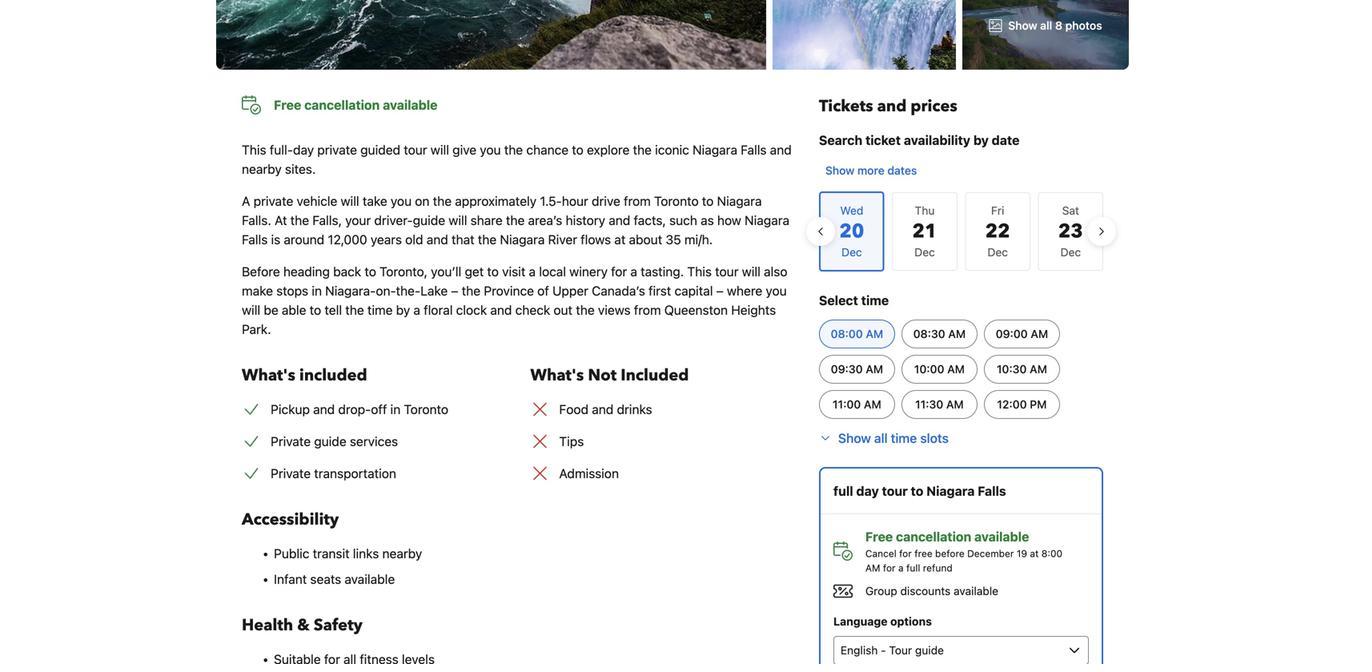 Task type: describe. For each thing, give the bounding box(es) containing it.
the left chance
[[504, 142, 523, 157]]

the down the share
[[478, 232, 497, 247]]

availability
[[904, 133, 971, 148]]

10:00 am
[[915, 362, 965, 376]]

refund
[[923, 562, 953, 574]]

dec for 22
[[988, 246, 1008, 259]]

at
[[275, 213, 287, 228]]

how
[[718, 213, 742, 228]]

facts,
[[634, 213, 666, 228]]

before
[[936, 548, 965, 559]]

and up ticket at the right of the page
[[878, 95, 907, 117]]

time inside before heading back to toronto, you'll get to visit a local winery for a tasting. this tour will also make stops in niagara-on-the-lake – the province of upper canada's first capital – where you will be able to tell the time by a floral clock and check out the views from queenston heights park.
[[368, 302, 393, 318]]

12:00
[[998, 398, 1027, 411]]

public transit links nearby
[[274, 546, 422, 561]]

first
[[649, 283, 672, 298]]

dates
[[888, 164, 918, 177]]

time inside show all time slots "button"
[[891, 431, 917, 446]]

and inside this full-day private guided tour will give you the chance to explore the iconic niagara falls and nearby sites.
[[770, 142, 792, 157]]

the left iconic
[[633, 142, 652, 157]]

what's for what's not included
[[531, 364, 584, 387]]

a down the-
[[414, 302, 420, 318]]

included
[[300, 364, 367, 387]]

is
[[271, 232, 281, 247]]

2 – from the left
[[717, 283, 724, 298]]

take
[[363, 193, 387, 209]]

more
[[858, 164, 885, 177]]

for for full
[[883, 562, 896, 574]]

hour
[[562, 193, 589, 209]]

private guide services
[[271, 434, 398, 449]]

tour inside before heading back to toronto, you'll get to visit a local winery for a tasting. this tour will also make stops in niagara-on-the-lake – the province of upper canada's first capital – where you will be able to tell the time by a floral clock and check out the views from queenston heights park.
[[715, 264, 739, 279]]

be
[[264, 302, 279, 318]]

guided
[[361, 142, 401, 157]]

upper
[[553, 283, 589, 298]]

check
[[516, 302, 551, 318]]

dec for 23
[[1061, 246, 1081, 259]]

pickup
[[271, 402, 310, 417]]

a right visit
[[529, 264, 536, 279]]

private inside a private vehicle will take you on the approximately 1.5-hour drive from toronto to niagara falls. at the falls, your driver-guide will share the area's history and facts, such as how niagara falls is around 12,000 years old and that the niagara river flows at about 35 mi/h.
[[254, 193, 293, 209]]

driver-
[[374, 213, 413, 228]]

09:30
[[831, 362, 863, 376]]

on
[[415, 193, 430, 209]]

in inside before heading back to toronto, you'll get to visit a local winery for a tasting. this tour will also make stops in niagara-on-the-lake – the province of upper canada's first capital – where you will be able to tell the time by a floral clock and check out the views from queenston heights park.
[[312, 283, 322, 298]]

the-
[[396, 283, 421, 298]]

to left tell
[[310, 302, 321, 318]]

tour inside this full-day private guided tour will give you the chance to explore the iconic niagara falls and nearby sites.
[[404, 142, 427, 157]]

seats
[[310, 572, 341, 587]]

cancel
[[866, 548, 897, 559]]

am for 11:00 am
[[864, 398, 882, 411]]

falls inside a private vehicle will take you on the approximately 1.5-hour drive from toronto to niagara falls. at the falls, your driver-guide will share the area's history and facts, such as how niagara falls is around 12,000 years old and that the niagara river flows at about 35 mi/h.
[[242, 232, 268, 247]]

you inside this full-day private guided tour will give you the chance to explore the iconic niagara falls and nearby sites.
[[480, 142, 501, 157]]

1 vertical spatial nearby
[[383, 546, 422, 561]]

cancellation for free cancellation available cancel for free before december 19 at 8:00 am for a full refund
[[896, 529, 972, 544]]

make
[[242, 283, 273, 298]]

to right get
[[487, 264, 499, 279]]

thu 21 dec
[[913, 204, 938, 259]]

for for tasting.
[[611, 264, 627, 279]]

you inside before heading back to toronto, you'll get to visit a local winery for a tasting. this tour will also make stops in niagara-on-the-lake – the province of upper canada's first capital – where you will be able to tell the time by a floral clock and check out the views from queenston heights park.
[[766, 283, 787, 298]]

to right back in the top of the page
[[365, 264, 376, 279]]

what's not included
[[531, 364, 689, 387]]

pm
[[1030, 398, 1047, 411]]

35
[[666, 232, 681, 247]]

am for 08:00 am
[[866, 327, 884, 340]]

day inside this full-day private guided tour will give you the chance to explore the iconic niagara falls and nearby sites.
[[293, 142, 314, 157]]

the right out at the left top of page
[[576, 302, 595, 318]]

history
[[566, 213, 606, 228]]

private transportation
[[271, 466, 396, 481]]

private for private transportation
[[271, 466, 311, 481]]

group discounts available
[[866, 584, 999, 598]]

guide inside a private vehicle will take you on the approximately 1.5-hour drive from toronto to niagara falls. at the falls, your driver-guide will share the area's history and facts, such as how niagara falls is around 12,000 years old and that the niagara river flows at about 35 mi/h.
[[413, 213, 445, 228]]

09:00
[[996, 327, 1028, 340]]

10:30
[[997, 362, 1027, 376]]

mi/h.
[[685, 232, 713, 247]]

out
[[554, 302, 573, 318]]

and inside before heading back to toronto, you'll get to visit a local winery for a tasting. this tour will also make stops in niagara-on-the-lake – the province of upper canada's first capital – where you will be able to tell the time by a floral clock and check out the views from queenston heights park.
[[491, 302, 512, 318]]

able
[[282, 302, 306, 318]]

tasting.
[[641, 264, 684, 279]]

10:30 am
[[997, 362, 1048, 376]]

the down approximately
[[506, 213, 525, 228]]

will up that
[[449, 213, 467, 228]]

explore
[[587, 142, 630, 157]]

23
[[1059, 218, 1084, 245]]

drop-
[[338, 402, 371, 417]]

available for free cancellation available
[[383, 97, 438, 113]]

such
[[670, 213, 698, 228]]

0 horizontal spatial full
[[834, 483, 854, 499]]

not
[[588, 364, 617, 387]]

get
[[465, 264, 484, 279]]

and right "food"
[[592, 402, 614, 417]]

show for show more dates
[[826, 164, 855, 177]]

off
[[371, 402, 387, 417]]

river
[[548, 232, 578, 247]]

falls.
[[242, 213, 271, 228]]

discounts
[[901, 584, 951, 598]]

heights
[[732, 302, 776, 318]]

services
[[350, 434, 398, 449]]

visit
[[502, 264, 526, 279]]

08:00
[[831, 327, 863, 340]]

tickets and prices
[[819, 95, 958, 117]]

health
[[242, 614, 293, 636]]

language options
[[834, 615, 932, 628]]

2 horizontal spatial falls
[[978, 483, 1007, 499]]

clock
[[456, 302, 487, 318]]

toronto inside a private vehicle will take you on the approximately 1.5-hour drive from toronto to niagara falls. at the falls, your driver-guide will share the area's history and facts, such as how niagara falls is around 12,000 years old and that the niagara river flows at about 35 mi/h.
[[654, 193, 699, 209]]

available for group discounts available
[[954, 584, 999, 598]]

1 horizontal spatial day
[[857, 483, 879, 499]]

the up clock
[[462, 283, 481, 298]]

all for time
[[875, 431, 888, 446]]

flows
[[581, 232, 611, 247]]

and down drive
[[609, 213, 631, 228]]

public
[[274, 546, 310, 561]]

tickets
[[819, 95, 874, 117]]

niagara right how
[[745, 213, 790, 228]]

a private vehicle will take you on the approximately 1.5-hour drive from toronto to niagara falls. at the falls, your driver-guide will share the area's history and facts, such as how niagara falls is around 12,000 years old and that the niagara river flows at about 35 mi/h.
[[242, 193, 790, 247]]

08:30 am
[[914, 327, 966, 340]]

11:00 am
[[833, 398, 882, 411]]

old
[[405, 232, 423, 247]]

canada's
[[592, 283, 646, 298]]

before
[[242, 264, 280, 279]]

the right on
[[433, 193, 452, 209]]

am for 10:30 am
[[1030, 362, 1048, 376]]

safety
[[314, 614, 363, 636]]

park.
[[242, 322, 271, 337]]

sat
[[1063, 204, 1080, 217]]

capital
[[675, 283, 713, 298]]

niagara-
[[325, 283, 376, 298]]

also
[[764, 264, 788, 279]]

region containing 21
[[807, 185, 1117, 278]]

give
[[453, 142, 477, 157]]

tips
[[560, 434, 584, 449]]



Task type: locate. For each thing, give the bounding box(es) containing it.
by
[[974, 133, 989, 148], [396, 302, 410, 318]]

0 vertical spatial tour
[[404, 142, 427, 157]]

1 horizontal spatial all
[[1041, 19, 1053, 32]]

1 vertical spatial private
[[254, 193, 293, 209]]

1 vertical spatial falls
[[242, 232, 268, 247]]

1 vertical spatial toronto
[[404, 402, 449, 417]]

2 vertical spatial for
[[883, 562, 896, 574]]

this inside this full-day private guided tour will give you the chance to explore the iconic niagara falls and nearby sites.
[[242, 142, 266, 157]]

what's up "food"
[[531, 364, 584, 387]]

2 vertical spatial you
[[766, 283, 787, 298]]

toronto,
[[380, 264, 428, 279]]

to right chance
[[572, 142, 584, 157]]

0 horizontal spatial cancellation
[[305, 97, 380, 113]]

to
[[572, 142, 584, 157], [702, 193, 714, 209], [365, 264, 376, 279], [487, 264, 499, 279], [310, 302, 321, 318], [911, 483, 924, 499]]

day up sites.
[[293, 142, 314, 157]]

8:00
[[1042, 548, 1063, 559]]

cancellation up free
[[896, 529, 972, 544]]

–
[[451, 283, 459, 298], [717, 283, 724, 298]]

1 vertical spatial day
[[857, 483, 879, 499]]

0 vertical spatial full
[[834, 483, 854, 499]]

tour right guided
[[404, 142, 427, 157]]

falls,
[[313, 213, 342, 228]]

1 vertical spatial by
[[396, 302, 410, 318]]

1 horizontal spatial toronto
[[654, 193, 699, 209]]

for down cancel
[[883, 562, 896, 574]]

1 horizontal spatial private
[[317, 142, 357, 157]]

1 vertical spatial you
[[391, 193, 412, 209]]

included
[[621, 364, 689, 387]]

1 vertical spatial tour
[[715, 264, 739, 279]]

what's included
[[242, 364, 367, 387]]

infant
[[274, 572, 307, 587]]

0 horizontal spatial guide
[[314, 434, 347, 449]]

full down free
[[907, 562, 921, 574]]

1 horizontal spatial nearby
[[383, 546, 422, 561]]

to inside a private vehicle will take you on the approximately 1.5-hour drive from toronto to niagara falls. at the falls, your driver-guide will share the area's history and facts, such as how niagara falls is around 12,000 years old and that the niagara river flows at about 35 mi/h.
[[702, 193, 714, 209]]

full day tour to niagara falls
[[834, 483, 1007, 499]]

pickup and drop-off in toronto
[[271, 402, 449, 417]]

transportation
[[314, 466, 396, 481]]

am for 08:30 am
[[949, 327, 966, 340]]

0 vertical spatial nearby
[[242, 161, 282, 177]]

&
[[297, 614, 310, 636]]

you inside a private vehicle will take you on the approximately 1.5-hour drive from toronto to niagara falls. at the falls, your driver-guide will share the area's history and facts, such as how niagara falls is around 12,000 years old and that the niagara river flows at about 35 mi/h.
[[391, 193, 412, 209]]

back
[[333, 264, 361, 279]]

at right 19
[[1030, 548, 1039, 559]]

dec inside sat 23 dec
[[1061, 246, 1081, 259]]

chance
[[527, 142, 569, 157]]

private for private guide services
[[271, 434, 311, 449]]

available up guided
[[383, 97, 438, 113]]

what's up pickup
[[242, 364, 296, 387]]

dec inside thu 21 dec
[[915, 246, 935, 259]]

niagara inside this full-day private guided tour will give you the chance to explore the iconic niagara falls and nearby sites.
[[693, 142, 738, 157]]

1 what's from the left
[[242, 364, 296, 387]]

0 horizontal spatial falls
[[242, 232, 268, 247]]

full-
[[270, 142, 293, 157]]

0 horizontal spatial nearby
[[242, 161, 282, 177]]

cancellation for free cancellation available
[[305, 97, 380, 113]]

0 vertical spatial guide
[[413, 213, 445, 228]]

guide down on
[[413, 213, 445, 228]]

from up facts,
[[624, 193, 651, 209]]

for inside before heading back to toronto, you'll get to visit a local winery for a tasting. this tour will also make stops in niagara-on-the-lake – the province of upper canada's first capital – where you will be able to tell the time by a floral clock and check out the views from queenston heights park.
[[611, 264, 627, 279]]

show down 11:00 am
[[839, 431, 871, 446]]

0 vertical spatial this
[[242, 142, 266, 157]]

am for 09:30 am
[[866, 362, 884, 376]]

and left search
[[770, 142, 792, 157]]

all inside "button"
[[875, 431, 888, 446]]

all
[[1041, 19, 1053, 32], [875, 431, 888, 446]]

and left drop-
[[313, 402, 335, 417]]

1 vertical spatial full
[[907, 562, 921, 574]]

1 vertical spatial in
[[391, 402, 401, 417]]

1 vertical spatial cancellation
[[896, 529, 972, 544]]

will up where
[[742, 264, 761, 279]]

fri 22 dec
[[986, 204, 1011, 259]]

show
[[1009, 19, 1038, 32], [826, 164, 855, 177], [839, 431, 871, 446]]

1 horizontal spatial free
[[866, 529, 893, 544]]

you down also
[[766, 283, 787, 298]]

0 horizontal spatial all
[[875, 431, 888, 446]]

0 vertical spatial at
[[615, 232, 626, 247]]

at
[[615, 232, 626, 247], [1030, 548, 1039, 559]]

2 horizontal spatial for
[[900, 548, 912, 559]]

2 vertical spatial tour
[[882, 483, 908, 499]]

am right 08:00 on the right of the page
[[866, 327, 884, 340]]

0 horizontal spatial in
[[312, 283, 322, 298]]

0 vertical spatial toronto
[[654, 193, 699, 209]]

2 dec from the left
[[988, 246, 1008, 259]]

free cancellation available
[[274, 97, 438, 113]]

a inside free cancellation available cancel for free before december 19 at 8:00 am for a full refund
[[899, 562, 904, 574]]

accessibility
[[242, 509, 339, 531]]

1 vertical spatial for
[[900, 548, 912, 559]]

in right 'off'
[[391, 402, 401, 417]]

1 vertical spatial guide
[[314, 434, 347, 449]]

share
[[471, 213, 503, 228]]

on-
[[376, 283, 396, 298]]

from down first
[[634, 302, 661, 318]]

niagara down area's
[[500, 232, 545, 247]]

1 horizontal spatial falls
[[741, 142, 767, 157]]

falls down falls.
[[242, 232, 268, 247]]

private up accessibility
[[271, 466, 311, 481]]

to up as
[[702, 193, 714, 209]]

1 horizontal spatial you
[[480, 142, 501, 157]]

private up at
[[254, 193, 293, 209]]

show inside "button"
[[839, 431, 871, 446]]

2 horizontal spatial time
[[891, 431, 917, 446]]

2 private from the top
[[271, 466, 311, 481]]

1 vertical spatial free
[[866, 529, 893, 544]]

free inside free cancellation available cancel for free before december 19 at 8:00 am for a full refund
[[866, 529, 893, 544]]

0 vertical spatial by
[[974, 133, 989, 148]]

at inside a private vehicle will take you on the approximately 1.5-hour drive from toronto to niagara falls. at the falls, your driver-guide will share the area's history and facts, such as how niagara falls is around 12,000 years old and that the niagara river flows at about 35 mi/h.
[[615, 232, 626, 247]]

years
[[371, 232, 402, 247]]

0 vertical spatial private
[[271, 434, 311, 449]]

toronto up such
[[654, 193, 699, 209]]

am right 10:00
[[948, 362, 965, 376]]

1 horizontal spatial what's
[[531, 364, 584, 387]]

am right 08:30
[[949, 327, 966, 340]]

queenston
[[665, 302, 728, 318]]

1 horizontal spatial tour
[[715, 264, 739, 279]]

available inside free cancellation available cancel for free before december 19 at 8:00 am for a full refund
[[975, 529, 1030, 544]]

0 horizontal spatial day
[[293, 142, 314, 157]]

1 horizontal spatial by
[[974, 133, 989, 148]]

0 vertical spatial show
[[1009, 19, 1038, 32]]

2 vertical spatial falls
[[978, 483, 1007, 499]]

niagara right iconic
[[693, 142, 738, 157]]

falls inside this full-day private guided tour will give you the chance to explore the iconic niagara falls and nearby sites.
[[741, 142, 767, 157]]

transit
[[313, 546, 350, 561]]

iconic
[[655, 142, 690, 157]]

food and drinks
[[560, 402, 653, 417]]

0 horizontal spatial toronto
[[404, 402, 449, 417]]

the right at
[[291, 213, 309, 228]]

will left the give
[[431, 142, 449, 157]]

– right lake
[[451, 283, 459, 298]]

links
[[353, 546, 379, 561]]

1 horizontal spatial for
[[883, 562, 896, 574]]

am for 11:30 am
[[947, 398, 964, 411]]

at inside free cancellation available cancel for free before december 19 at 8:00 am for a full refund
[[1030, 548, 1039, 559]]

group
[[866, 584, 898, 598]]

– left where
[[717, 283, 724, 298]]

drive
[[592, 193, 621, 209]]

you right the give
[[480, 142, 501, 157]]

guide up "private transportation"
[[314, 434, 347, 449]]

dec down 22 on the top of page
[[988, 246, 1008, 259]]

0 horizontal spatial by
[[396, 302, 410, 318]]

this
[[242, 142, 266, 157], [688, 264, 712, 279]]

where
[[727, 283, 763, 298]]

0 horizontal spatial time
[[368, 302, 393, 318]]

what's for what's included
[[242, 364, 296, 387]]

sites.
[[285, 161, 316, 177]]

1 vertical spatial from
[[634, 302, 661, 318]]

area's
[[528, 213, 563, 228]]

a up canada's
[[631, 264, 638, 279]]

0 vertical spatial from
[[624, 193, 651, 209]]

will up park.
[[242, 302, 260, 318]]

niagara down 'slots'
[[927, 483, 975, 499]]

am for 10:00 am
[[948, 362, 965, 376]]

0 horizontal spatial –
[[451, 283, 459, 298]]

show for show all 8 photos
[[1009, 19, 1038, 32]]

heading
[[283, 264, 330, 279]]

before heading back to toronto, you'll get to visit a local winery for a tasting. this tour will also make stops in niagara-on-the-lake – the province of upper canada's first capital – where you will be able to tell the time by a floral clock and check out the views from queenston heights park.
[[242, 264, 788, 337]]

show for show all time slots
[[839, 431, 871, 446]]

0 vertical spatial private
[[317, 142, 357, 157]]

available down the december
[[954, 584, 999, 598]]

private left guided
[[317, 142, 357, 157]]

0 vertical spatial all
[[1041, 19, 1053, 32]]

for left free
[[900, 548, 912, 559]]

0 vertical spatial for
[[611, 264, 627, 279]]

all down 11:00 am
[[875, 431, 888, 446]]

2 horizontal spatial you
[[766, 283, 787, 298]]

dec for 21
[[915, 246, 935, 259]]

1 horizontal spatial cancellation
[[896, 529, 972, 544]]

1 vertical spatial show
[[826, 164, 855, 177]]

to down 'slots'
[[911, 483, 924, 499]]

cancellation inside free cancellation available cancel for free before december 19 at 8:00 am for a full refund
[[896, 529, 972, 544]]

0 vertical spatial free
[[274, 97, 301, 113]]

toronto
[[654, 193, 699, 209], [404, 402, 449, 417]]

0 vertical spatial cancellation
[[305, 97, 380, 113]]

available up the december
[[975, 529, 1030, 544]]

province
[[484, 283, 534, 298]]

2 what's from the left
[[531, 364, 584, 387]]

am inside free cancellation available cancel for free before december 19 at 8:00 am for a full refund
[[866, 562, 881, 574]]

2 horizontal spatial dec
[[1061, 246, 1081, 259]]

tell
[[325, 302, 342, 318]]

0 horizontal spatial for
[[611, 264, 627, 279]]

0 vertical spatial day
[[293, 142, 314, 157]]

will up your
[[341, 193, 359, 209]]

1 vertical spatial at
[[1030, 548, 1039, 559]]

0 vertical spatial falls
[[741, 142, 767, 157]]

for up canada's
[[611, 264, 627, 279]]

dec
[[915, 246, 935, 259], [988, 246, 1008, 259], [1061, 246, 1081, 259]]

1 private from the top
[[271, 434, 311, 449]]

1 horizontal spatial dec
[[988, 246, 1008, 259]]

language
[[834, 615, 888, 628]]

1 vertical spatial this
[[688, 264, 712, 279]]

nearby down full-
[[242, 161, 282, 177]]

food
[[560, 402, 589, 417]]

will inside this full-day private guided tour will give you the chance to explore the iconic niagara falls and nearby sites.
[[431, 142, 449, 157]]

tour up where
[[715, 264, 739, 279]]

nearby right links
[[383, 546, 422, 561]]

this inside before heading back to toronto, you'll get to visit a local winery for a tasting. this tour will also make stops in niagara-on-the-lake – the province of upper canada's first capital – where you will be able to tell the time by a floral clock and check out the views from queenston heights park.
[[688, 264, 712, 279]]

a up discounts
[[899, 562, 904, 574]]

december
[[968, 548, 1014, 559]]

around
[[284, 232, 325, 247]]

am
[[866, 327, 884, 340], [949, 327, 966, 340], [1031, 327, 1049, 340], [866, 362, 884, 376], [948, 362, 965, 376], [1030, 362, 1048, 376], [864, 398, 882, 411], [947, 398, 964, 411], [866, 562, 881, 574]]

options
[[891, 615, 932, 628]]

dec inside the 'fri 22 dec'
[[988, 246, 1008, 259]]

from inside before heading back to toronto, you'll get to visit a local winery for a tasting. this tour will also make stops in niagara-on-the-lake – the province of upper canada's first capital – where you will be able to tell the time by a floral clock and check out the views from queenston heights park.
[[634, 302, 661, 318]]

19
[[1017, 548, 1028, 559]]

private inside this full-day private guided tour will give you the chance to explore the iconic niagara falls and nearby sites.
[[317, 142, 357, 157]]

free
[[274, 97, 301, 113], [866, 529, 893, 544]]

tour down show all time slots
[[882, 483, 908, 499]]

1 dec from the left
[[915, 246, 935, 259]]

by left date on the right
[[974, 133, 989, 148]]

09:00 am
[[996, 327, 1049, 340]]

and down province
[[491, 302, 512, 318]]

toronto right 'off'
[[404, 402, 449, 417]]

1 horizontal spatial full
[[907, 562, 921, 574]]

vehicle
[[297, 193, 337, 209]]

winery
[[570, 264, 608, 279]]

1 horizontal spatial at
[[1030, 548, 1039, 559]]

free for free cancellation available cancel for free before december 19 at 8:00 am for a full refund
[[866, 529, 893, 544]]

in
[[312, 283, 322, 298], [391, 402, 401, 417]]

region
[[807, 185, 1117, 278]]

a
[[242, 193, 250, 209]]

time down on-
[[368, 302, 393, 318]]

1 vertical spatial private
[[271, 466, 311, 481]]

that
[[452, 232, 475, 247]]

1 horizontal spatial in
[[391, 402, 401, 417]]

this up "capital"
[[688, 264, 712, 279]]

select time
[[819, 293, 889, 308]]

you up driver-
[[391, 193, 412, 209]]

available for free cancellation available cancel for free before december 19 at 8:00 am for a full refund
[[975, 529, 1030, 544]]

0 vertical spatial in
[[312, 283, 322, 298]]

free
[[915, 548, 933, 559]]

niagara up how
[[717, 193, 762, 209]]

to inside this full-day private guided tour will give you the chance to explore the iconic niagara falls and nearby sites.
[[572, 142, 584, 157]]

11:30
[[916, 398, 944, 411]]

1 horizontal spatial time
[[862, 293, 889, 308]]

free for free cancellation available
[[274, 97, 301, 113]]

3 dec from the left
[[1061, 246, 1081, 259]]

all for 8
[[1041, 19, 1053, 32]]

search
[[819, 133, 863, 148]]

in down heading
[[312, 283, 322, 298]]

cancellation up guided
[[305, 97, 380, 113]]

private down pickup
[[271, 434, 311, 449]]

available down links
[[345, 572, 395, 587]]

day down show all time slots "button" on the bottom right of the page
[[857, 483, 879, 499]]

date
[[992, 133, 1020, 148]]

0 horizontal spatial you
[[391, 193, 412, 209]]

0 horizontal spatial what's
[[242, 364, 296, 387]]

available for infant seats available
[[345, 572, 395, 587]]

08:30
[[914, 327, 946, 340]]

full inside free cancellation available cancel for free before december 19 at 8:00 am for a full refund
[[907, 562, 921, 574]]

1 vertical spatial all
[[875, 431, 888, 446]]

falls up the december
[[978, 483, 1007, 499]]

full down show all time slots "button" on the bottom right of the page
[[834, 483, 854, 499]]

infant seats available
[[274, 572, 395, 587]]

free up full-
[[274, 97, 301, 113]]

0 horizontal spatial private
[[254, 193, 293, 209]]

21
[[913, 218, 938, 245]]

this left full-
[[242, 142, 266, 157]]

1 horizontal spatial guide
[[413, 213, 445, 228]]

2 vertical spatial show
[[839, 431, 871, 446]]

am down cancel
[[866, 562, 881, 574]]

0 horizontal spatial free
[[274, 97, 301, 113]]

am right 09:00 on the right of page
[[1031, 327, 1049, 340]]

0 horizontal spatial dec
[[915, 246, 935, 259]]

local
[[539, 264, 566, 279]]

am right 10:30
[[1030, 362, 1048, 376]]

health & safety
[[242, 614, 363, 636]]

free cancellation available cancel for free before december 19 at 8:00 am for a full refund
[[866, 529, 1063, 574]]

at right flows
[[615, 232, 626, 247]]

1 horizontal spatial this
[[688, 264, 712, 279]]

show inside button
[[826, 164, 855, 177]]

and right old
[[427, 232, 448, 247]]

falls up how
[[741, 142, 767, 157]]

from inside a private vehicle will take you on the approximately 1.5-hour drive from toronto to niagara falls. at the falls, your driver-guide will share the area's history and facts, such as how niagara falls is around 12,000 years old and that the niagara river flows at about 35 mi/h.
[[624, 193, 651, 209]]

0 horizontal spatial this
[[242, 142, 266, 157]]

select
[[819, 293, 859, 308]]

nearby inside this full-day private guided tour will give you the chance to explore the iconic niagara falls and nearby sites.
[[242, 161, 282, 177]]

nearby
[[242, 161, 282, 177], [383, 546, 422, 561]]

by down the-
[[396, 302, 410, 318]]

2 horizontal spatial tour
[[882, 483, 908, 499]]

guide
[[413, 213, 445, 228], [314, 434, 347, 449]]

the down niagara-
[[345, 302, 364, 318]]

1 – from the left
[[451, 283, 459, 298]]

stops
[[276, 283, 309, 298]]

11:30 am
[[916, 398, 964, 411]]

am right 11:00
[[864, 398, 882, 411]]

0 vertical spatial you
[[480, 142, 501, 157]]

am right 11:30
[[947, 398, 964, 411]]

am for 09:00 am
[[1031, 327, 1049, 340]]

am right 09:30
[[866, 362, 884, 376]]

show left the 8
[[1009, 19, 1038, 32]]

time right select
[[862, 293, 889, 308]]

available
[[383, 97, 438, 113], [975, 529, 1030, 544], [345, 572, 395, 587], [954, 584, 999, 598]]

by inside before heading back to toronto, you'll get to visit a local winery for a tasting. this tour will also make stops in niagara-on-the-lake – the province of upper canada's first capital – where you will be able to tell the time by a floral clock and check out the views from queenston heights park.
[[396, 302, 410, 318]]

all left the 8
[[1041, 19, 1053, 32]]

slots
[[921, 431, 949, 446]]

0 horizontal spatial tour
[[404, 142, 427, 157]]

0 horizontal spatial at
[[615, 232, 626, 247]]

free up cancel
[[866, 529, 893, 544]]

1 horizontal spatial –
[[717, 283, 724, 298]]

time left 'slots'
[[891, 431, 917, 446]]



Task type: vqa. For each thing, say whether or not it's contained in the screenshot.


